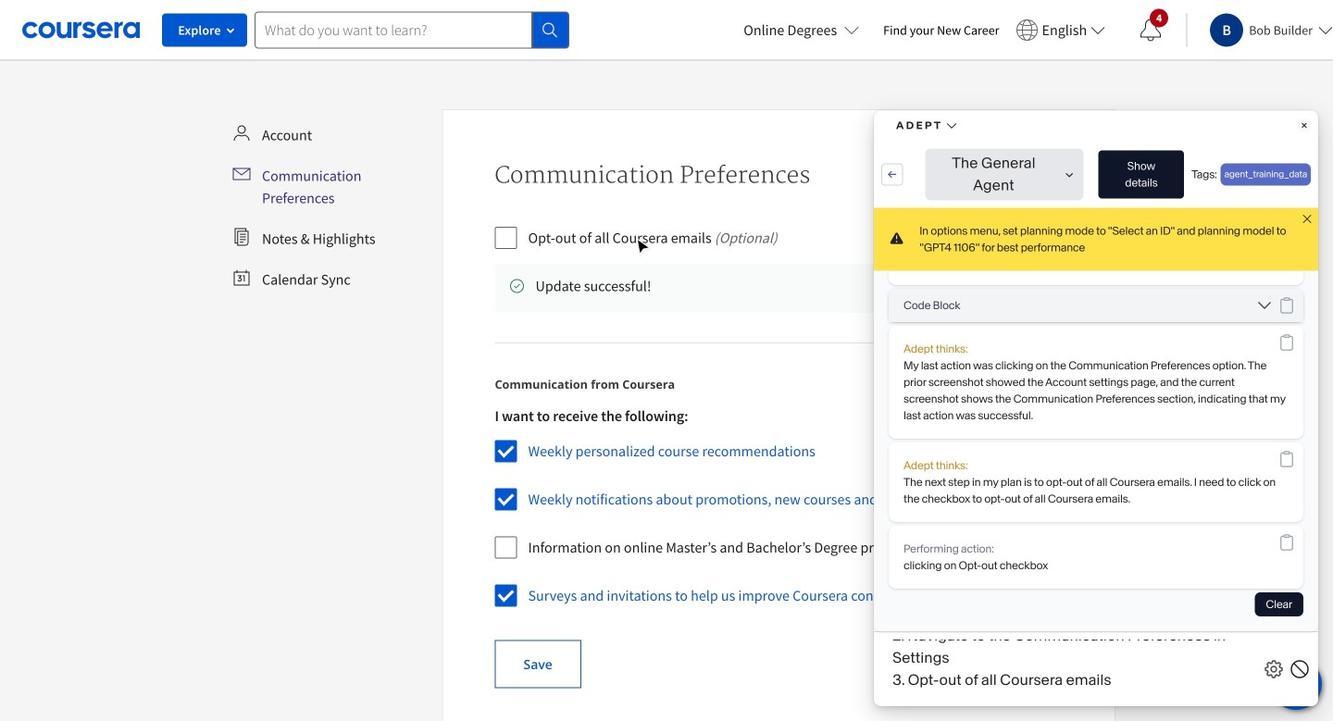 Task type: locate. For each thing, give the bounding box(es) containing it.
None search field
[[255, 12, 570, 49]]

group
[[495, 407, 1061, 622]]

What do you want to learn? text field
[[255, 12, 533, 49]]

menu
[[225, 117, 435, 298]]



Task type: describe. For each thing, give the bounding box(es) containing it.
coursera image
[[22, 15, 140, 45]]



Task type: vqa. For each thing, say whether or not it's contained in the screenshot.
businesses
no



